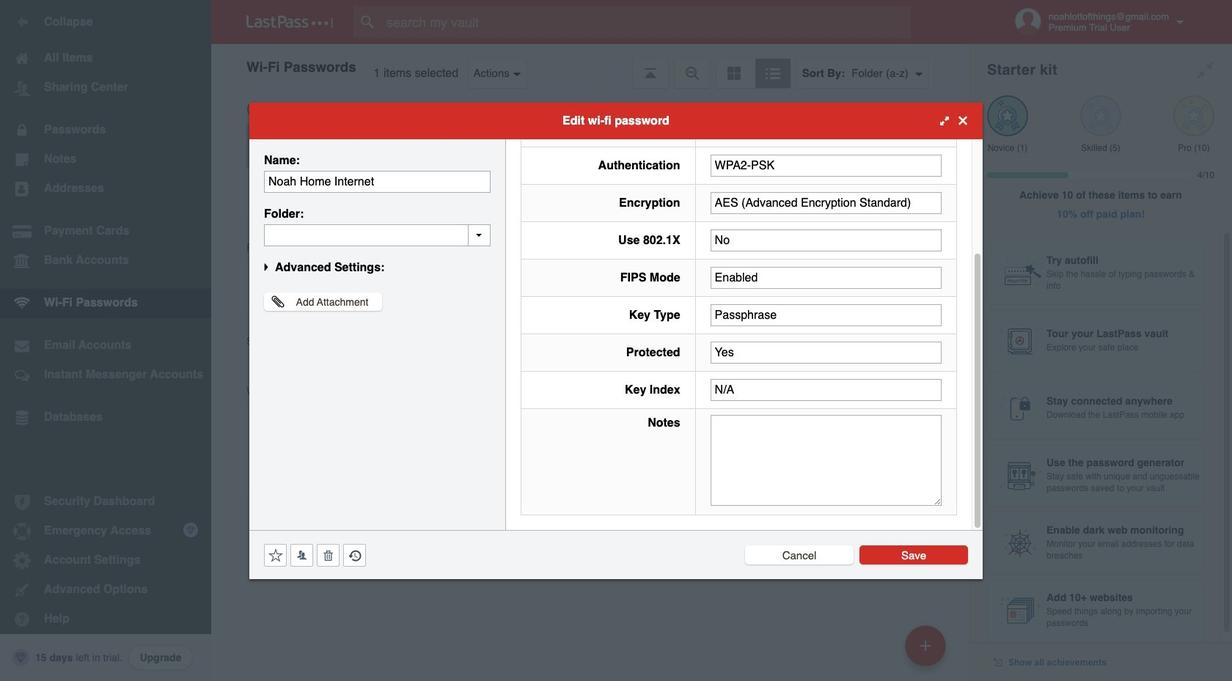 Task type: locate. For each thing, give the bounding box(es) containing it.
Search search field
[[354, 6, 940, 38]]

dialog
[[249, 0, 983, 579]]

lastpass image
[[246, 15, 333, 29]]

None text field
[[711, 154, 942, 176], [711, 192, 942, 214], [711, 304, 942, 326], [711, 379, 942, 401], [711, 154, 942, 176], [711, 192, 942, 214], [711, 304, 942, 326], [711, 379, 942, 401]]

new item image
[[921, 641, 931, 651]]

None text field
[[264, 171, 491, 193], [264, 224, 491, 246], [711, 229, 942, 251], [711, 267, 942, 289], [711, 341, 942, 363], [711, 415, 942, 506], [264, 171, 491, 193], [264, 224, 491, 246], [711, 229, 942, 251], [711, 267, 942, 289], [711, 341, 942, 363], [711, 415, 942, 506]]



Task type: vqa. For each thing, say whether or not it's contained in the screenshot.
New item element
no



Task type: describe. For each thing, give the bounding box(es) containing it.
vault options navigation
[[211, 44, 970, 88]]

new item navigation
[[900, 621, 955, 681]]

main navigation navigation
[[0, 0, 211, 681]]

search my vault text field
[[354, 6, 940, 38]]



